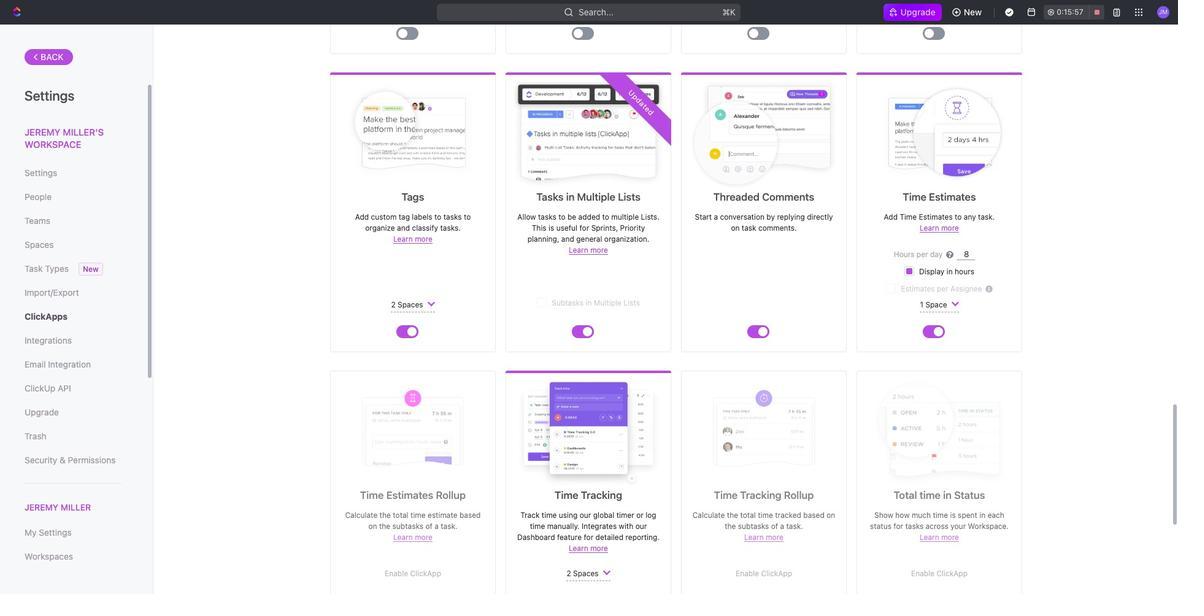 Task type: locate. For each thing, give the bounding box(es) containing it.
2 horizontal spatial clickapp
[[937, 569, 968, 578]]

lists
[[618, 191, 641, 203], [624, 298, 640, 307]]

calculate for time tracking rollup
[[693, 511, 725, 520]]

upgrade down clickup
[[25, 407, 59, 417]]

learn more link
[[920, 223, 959, 233], [393, 234, 433, 244], [569, 245, 608, 255], [393, 533, 433, 542], [744, 533, 784, 542], [920, 533, 959, 542], [569, 544, 608, 553]]

my
[[25, 527, 37, 538]]

1 horizontal spatial 2
[[567, 569, 571, 578]]

add inside add custom tag labels to tasks to organize and classify tasks. learn more
[[355, 212, 369, 222]]

0 vertical spatial our
[[580, 511, 591, 520]]

1 vertical spatial for
[[894, 522, 903, 531]]

2 subtasks from the left
[[738, 522, 769, 531]]

0 vertical spatial 2
[[391, 300, 396, 309]]

total inside calculate the total time tracked based on the subtasks of a task. learn more
[[740, 511, 756, 520]]

back
[[41, 52, 64, 62]]

0 horizontal spatial tasks
[[443, 212, 462, 222]]

2
[[391, 300, 396, 309], [567, 569, 571, 578]]

learn down general in the top of the page
[[569, 245, 588, 255]]

1 vertical spatial is
[[950, 511, 956, 520]]

1 horizontal spatial add
[[884, 212, 898, 222]]

1 vertical spatial spaces
[[398, 300, 423, 309]]

3 enable from the left
[[911, 569, 935, 578]]

0 horizontal spatial 2
[[391, 300, 396, 309]]

0 horizontal spatial enable
[[385, 569, 408, 578]]

1 enable clickapp from the left
[[385, 569, 441, 578]]

0 horizontal spatial upgrade
[[25, 407, 59, 417]]

3 enable clickapp from the left
[[911, 569, 968, 578]]

0 vertical spatial and
[[397, 223, 410, 233]]

0 horizontal spatial new
[[83, 264, 99, 274]]

enable down calculate the total time estimate based on the subtasks of a task. learn more
[[385, 569, 408, 578]]

time up "across"
[[933, 511, 948, 520]]

learn inside allow tasks to be added to multiple lists. this is useful for sprints, priority planning, and general organization. learn more
[[569, 245, 588, 255]]

clickapp down your
[[937, 569, 968, 578]]

of down tracked
[[771, 522, 778, 531]]

planning,
[[528, 234, 559, 244]]

1 horizontal spatial calculate
[[693, 511, 725, 520]]

subtasks down time tracking rollup
[[738, 522, 769, 531]]

0 vertical spatial for
[[580, 223, 589, 233]]

0:15:57
[[1057, 7, 1084, 17]]

a down estimate
[[435, 522, 439, 531]]

0 vertical spatial upgrade
[[901, 7, 936, 17]]

labels
[[412, 212, 432, 222]]

enable clickapp down calculate the total time estimate based on the subtasks of a task. learn more
[[385, 569, 441, 578]]

with
[[619, 522, 633, 531]]

miller
[[61, 502, 91, 512]]

in up be
[[566, 191, 575, 203]]

2 of from the left
[[771, 522, 778, 531]]

learn more link down "across"
[[920, 533, 959, 542]]

our
[[580, 511, 591, 520], [636, 522, 647, 531]]

learn more link down general in the top of the page
[[569, 245, 608, 255]]

workspaces
[[25, 551, 73, 562]]

on down the time estimates rollup
[[368, 522, 377, 531]]

1 horizontal spatial enable clickapp
[[736, 569, 792, 578]]

estimates
[[929, 191, 976, 203], [919, 212, 953, 222], [901, 284, 935, 293], [386, 489, 433, 501]]

2 based from the left
[[803, 511, 825, 520]]

settings up people
[[25, 168, 57, 178]]

0 vertical spatial upgrade link
[[883, 4, 942, 21]]

1 horizontal spatial tracking
[[740, 489, 782, 501]]

more inside add time estimates to any task. learn more
[[941, 223, 959, 233]]

3 clickapp from the left
[[937, 569, 968, 578]]

and inside allow tasks to be added to multiple lists. this is useful for sprints, priority planning, and general organization. learn more
[[561, 234, 574, 244]]

2 horizontal spatial spaces
[[573, 569, 599, 578]]

in
[[566, 191, 575, 203], [947, 267, 953, 276], [586, 298, 592, 307], [943, 489, 952, 501], [980, 511, 986, 520]]

1 tracking from the left
[[581, 489, 622, 501]]

a right start
[[714, 212, 718, 222]]

multiple up 'added'
[[577, 191, 615, 203]]

upgrade inside the settings element
[[25, 407, 59, 417]]

1 of from the left
[[425, 522, 433, 531]]

clickapp
[[410, 569, 441, 578], [761, 569, 792, 578], [937, 569, 968, 578]]

learn down tag
[[393, 234, 413, 244]]

new inside the settings element
[[83, 264, 99, 274]]

add for time estimates
[[884, 212, 898, 222]]

jeremy for jeremy miller
[[25, 502, 58, 512]]

is inside allow tasks to be added to multiple lists. this is useful for sprints, priority planning, and general organization. learn more
[[549, 223, 554, 233]]

1 based from the left
[[460, 511, 481, 520]]

0 horizontal spatial 2 spaces
[[391, 300, 423, 309]]

1 horizontal spatial task.
[[786, 522, 803, 531]]

how
[[895, 511, 910, 520]]

1 vertical spatial 2
[[567, 569, 571, 578]]

0 horizontal spatial our
[[580, 511, 591, 520]]

0 horizontal spatial spaces
[[25, 239, 54, 250]]

1 jeremy from the top
[[25, 126, 61, 137]]

more up day
[[941, 223, 959, 233]]

time down time estimates
[[900, 212, 917, 222]]

of
[[425, 522, 433, 531], [771, 522, 778, 531]]

estimates up calculate the total time estimate based on the subtasks of a task. learn more
[[386, 489, 433, 501]]

and down tag
[[397, 223, 410, 233]]

2 spaces for time tracking
[[567, 569, 599, 578]]

upgrade link up the trash link
[[25, 402, 122, 423]]

hours
[[894, 250, 915, 259]]

enable down "across"
[[911, 569, 935, 578]]

upgrade link
[[883, 4, 942, 21], [25, 402, 122, 423]]

tracked
[[775, 511, 801, 520]]

learn inside track time using our global timer or log time manually. integrates with our dashboard feature for detailed reporting. learn more
[[569, 544, 588, 553]]

learn more link up day
[[920, 223, 959, 233]]

settings right my
[[39, 527, 72, 538]]

enable for tracking
[[736, 569, 759, 578]]

subtasks for tracking
[[738, 522, 769, 531]]

lists for subtasks in multiple lists
[[624, 298, 640, 307]]

more down classify
[[415, 234, 433, 244]]

task. inside calculate the total time tracked based on the subtasks of a task. learn more
[[786, 522, 803, 531]]

new
[[964, 7, 982, 17], [83, 264, 99, 274]]

time down time tracking rollup
[[758, 511, 773, 520]]

general
[[576, 234, 602, 244]]

multiple right subtasks
[[594, 298, 622, 307]]

1 horizontal spatial spaces
[[398, 300, 423, 309]]

rollup up tracked
[[784, 489, 814, 501]]

time for time tracking rollup
[[714, 489, 738, 501]]

per up space
[[937, 284, 949, 293]]

2 spaces for tags
[[391, 300, 423, 309]]

upgrade left new button
[[901, 7, 936, 17]]

on down conversation
[[731, 223, 740, 233]]

is right 'this'
[[549, 223, 554, 233]]

time
[[903, 191, 926, 203], [900, 212, 917, 222], [360, 489, 384, 501], [555, 489, 578, 501], [714, 489, 738, 501]]

task types
[[25, 263, 69, 274]]

allow
[[517, 212, 536, 222]]

settings
[[25, 88, 74, 104], [25, 168, 57, 178], [39, 527, 72, 538]]

learn down the time estimates rollup
[[393, 533, 413, 542]]

learn more link down estimate
[[393, 533, 433, 542]]

rollup for time tracking rollup
[[784, 489, 814, 501]]

for inside show how much time is spent in each status for tasks across your workspace. learn more
[[894, 522, 903, 531]]

1 horizontal spatial based
[[803, 511, 825, 520]]

4 to from the left
[[602, 212, 609, 222]]

enable clickapp down calculate the total time tracked based on the subtasks of a task. learn more
[[736, 569, 792, 578]]

enable clickapp for estimates
[[385, 569, 441, 578]]

2 enable from the left
[[736, 569, 759, 578]]

0 horizontal spatial based
[[460, 511, 481, 520]]

tasks inside show how much time is spent in each status for tasks across your workspace. learn more
[[905, 522, 924, 531]]

add for tags
[[355, 212, 369, 222]]

a inside calculate the total time estimate based on the subtasks of a task. learn more
[[435, 522, 439, 531]]

0 vertical spatial is
[[549, 223, 554, 233]]

of down estimate
[[425, 522, 433, 531]]

0 vertical spatial jeremy
[[25, 126, 61, 137]]

calculate right log
[[693, 511, 725, 520]]

global
[[593, 511, 614, 520]]

0 horizontal spatial a
[[435, 522, 439, 531]]

or
[[636, 511, 644, 520]]

add up organize
[[355, 212, 369, 222]]

for down how
[[894, 522, 903, 531]]

0 vertical spatial multiple
[[577, 191, 615, 203]]

2 add from the left
[[884, 212, 898, 222]]

1 horizontal spatial a
[[714, 212, 718, 222]]

1 calculate from the left
[[345, 511, 378, 520]]

2 calculate from the left
[[693, 511, 725, 520]]

lists.
[[641, 212, 659, 222]]

5 to from the left
[[955, 212, 962, 222]]

on inside the start a conversation by replying directly on task comments.
[[731, 223, 740, 233]]

task
[[25, 263, 43, 274]]

2 vertical spatial settings
[[39, 527, 72, 538]]

1 total from the left
[[393, 511, 408, 520]]

task. down estimate
[[441, 522, 458, 531]]

jeremy miller
[[25, 502, 91, 512]]

task. right any
[[978, 212, 995, 222]]

more inside allow tasks to be added to multiple lists. this is useful for sprints, priority planning, and general organization. learn more
[[590, 245, 608, 255]]

miller's
[[63, 126, 104, 137]]

task. down tracked
[[786, 522, 803, 531]]

calculate inside calculate the total time estimate based on the subtasks of a task. learn more
[[345, 511, 378, 520]]

updated
[[626, 88, 656, 117]]

tracking for time tracking
[[581, 489, 622, 501]]

0 horizontal spatial total
[[393, 511, 408, 520]]

for down integrates
[[584, 533, 594, 542]]

2 vertical spatial for
[[584, 533, 594, 542]]

per left day
[[917, 250, 928, 259]]

on inside calculate the total time estimate based on the subtasks of a task. learn more
[[368, 522, 377, 531]]

in right subtasks
[[586, 298, 592, 307]]

total down the time estimates rollup
[[393, 511, 408, 520]]

more down your
[[941, 533, 959, 542]]

0 vertical spatial lists
[[618, 191, 641, 203]]

of for tracking
[[771, 522, 778, 531]]

1 horizontal spatial our
[[636, 522, 647, 531]]

be
[[568, 212, 576, 222]]

tracking up global
[[581, 489, 622, 501]]

people
[[25, 191, 52, 202]]

by
[[767, 212, 775, 222]]

time up dashboard
[[530, 522, 545, 531]]

enable clickapp for tracking
[[736, 569, 792, 578]]

2 vertical spatial spaces
[[573, 569, 599, 578]]

subtasks
[[392, 522, 423, 531], [738, 522, 769, 531]]

conversation
[[720, 212, 765, 222]]

subtasks inside calculate the total time tracked based on the subtasks of a task. learn more
[[738, 522, 769, 531]]

sprints,
[[591, 223, 618, 233]]

1 horizontal spatial and
[[561, 234, 574, 244]]

total for estimates
[[393, 511, 408, 520]]

calculate the total time tracked based on the subtasks of a task. learn more
[[693, 511, 835, 542]]

enable down calculate the total time tracked based on the subtasks of a task. learn more
[[736, 569, 759, 578]]

1 horizontal spatial enable
[[736, 569, 759, 578]]

upgrade link left new button
[[883, 4, 942, 21]]

your
[[951, 522, 966, 531]]

tracking for time tracking rollup
[[740, 489, 782, 501]]

&
[[60, 455, 66, 465]]

based inside calculate the total time tracked based on the subtasks of a task. learn more
[[803, 511, 825, 520]]

1 vertical spatial lists
[[624, 298, 640, 307]]

time up using
[[555, 489, 578, 501]]

task. for time tracking rollup
[[786, 522, 803, 531]]

tracking up calculate the total time tracked based on the subtasks of a task. learn more
[[740, 489, 782, 501]]

on for time tracking rollup
[[827, 511, 835, 520]]

new button
[[947, 2, 989, 22]]

1 horizontal spatial upgrade link
[[883, 4, 942, 21]]

0 vertical spatial 2 spaces
[[391, 300, 423, 309]]

any
[[964, 212, 976, 222]]

per
[[917, 250, 928, 259], [937, 284, 949, 293]]

2 clickapp from the left
[[761, 569, 792, 578]]

1 horizontal spatial new
[[964, 7, 982, 17]]

in for display
[[947, 267, 953, 276]]

2 horizontal spatial enable
[[911, 569, 935, 578]]

organize
[[365, 223, 395, 233]]

subtasks down the time estimates rollup
[[392, 522, 423, 531]]

1 horizontal spatial subtasks
[[738, 522, 769, 531]]

people link
[[25, 187, 122, 207]]

2 horizontal spatial on
[[827, 511, 835, 520]]

0 horizontal spatial rollup
[[436, 489, 466, 501]]

0 horizontal spatial enable clickapp
[[385, 569, 441, 578]]

jeremy for jeremy miller's workspace
[[25, 126, 61, 137]]

email integration link
[[25, 354, 122, 375]]

learn down feature
[[569, 544, 588, 553]]

calculate down the time estimates rollup
[[345, 511, 378, 520]]

2 for time tracking
[[567, 569, 571, 578]]

add up the hours
[[884, 212, 898, 222]]

learn more link down tracked
[[744, 533, 784, 542]]

1 vertical spatial jeremy
[[25, 502, 58, 512]]

tasks up 'this'
[[538, 212, 556, 222]]

0 vertical spatial per
[[917, 250, 928, 259]]

0 horizontal spatial subtasks
[[392, 522, 423, 531]]

time up manually.
[[542, 511, 557, 520]]

rollup
[[436, 489, 466, 501], [784, 489, 814, 501]]

2 jeremy from the top
[[25, 502, 58, 512]]

total inside calculate the total time estimate based on the subtasks of a task. learn more
[[393, 511, 408, 520]]

our right using
[[580, 511, 591, 520]]

in up workspace. at bottom
[[980, 511, 986, 520]]

comments.
[[758, 223, 797, 233]]

learn inside calculate the total time estimate based on the subtasks of a task. learn more
[[393, 533, 413, 542]]

rollup for time estimates rollup
[[436, 489, 466, 501]]

2 horizontal spatial a
[[780, 522, 784, 531]]

1 rollup from the left
[[436, 489, 466, 501]]

email
[[25, 359, 46, 369]]

learn inside add custom tag labels to tasks to organize and classify tasks. learn more
[[393, 234, 413, 244]]

calculate
[[345, 511, 378, 520], [693, 511, 725, 520]]

start
[[695, 212, 712, 222]]

on inside calculate the total time tracked based on the subtasks of a task. learn more
[[827, 511, 835, 520]]

1 horizontal spatial upgrade
[[901, 7, 936, 17]]

more down general in the top of the page
[[590, 245, 608, 255]]

useful
[[556, 223, 578, 233]]

rollup up estimate
[[436, 489, 466, 501]]

for inside track time using our global timer or log time manually. integrates with our dashboard feature for detailed reporting. learn more
[[584, 533, 594, 542]]

learn more link down feature
[[569, 544, 608, 553]]

0 horizontal spatial clickapp
[[410, 569, 441, 578]]

learn inside calculate the total time tracked based on the subtasks of a task. learn more
[[744, 533, 764, 542]]

manually.
[[547, 522, 580, 531]]

enable clickapp down show how much time is spent in each status for tasks across your workspace. learn more
[[911, 569, 968, 578]]

subtasks inside calculate the total time estimate based on the subtasks of a task. learn more
[[392, 522, 423, 531]]

2 enable clickapp from the left
[[736, 569, 792, 578]]

estimates down time estimates
[[919, 212, 953, 222]]

0 vertical spatial spaces
[[25, 239, 54, 250]]

subtasks for estimates
[[392, 522, 423, 531]]

and inside add custom tag labels to tasks to organize and classify tasks. learn more
[[397, 223, 410, 233]]

1 enable from the left
[[385, 569, 408, 578]]

clickapp down calculate the total time estimate based on the subtasks of a task. learn more
[[410, 569, 441, 578]]

0 horizontal spatial task.
[[441, 522, 458, 531]]

1 subtasks from the left
[[392, 522, 423, 531]]

detailed
[[596, 533, 623, 542]]

of inside calculate the total time tracked based on the subtasks of a task. learn more
[[771, 522, 778, 531]]

more down tracked
[[766, 533, 784, 542]]

total down time tracking rollup
[[740, 511, 756, 520]]

0 vertical spatial on
[[731, 223, 740, 233]]

more down detailed
[[590, 544, 608, 553]]

1 vertical spatial and
[[561, 234, 574, 244]]

0 horizontal spatial calculate
[[345, 511, 378, 520]]

time up add time estimates to any task. learn more
[[903, 191, 926, 203]]

2 vertical spatial on
[[368, 522, 377, 531]]

2 horizontal spatial task.
[[978, 212, 995, 222]]

jeremy
[[25, 126, 61, 137], [25, 502, 58, 512]]

task. inside add time estimates to any task. learn more
[[978, 212, 995, 222]]

based inside calculate the total time estimate based on the subtasks of a task. learn more
[[460, 511, 481, 520]]

added
[[578, 212, 600, 222]]

0 vertical spatial new
[[964, 7, 982, 17]]

1 vertical spatial 2 spaces
[[567, 569, 599, 578]]

learn inside show how much time is spent in each status for tasks across your workspace. learn more
[[920, 533, 939, 542]]

calculate inside calculate the total time tracked based on the subtasks of a task. learn more
[[693, 511, 725, 520]]

1 clickapp from the left
[[410, 569, 441, 578]]

a down tracked
[[780, 522, 784, 531]]

1 horizontal spatial on
[[731, 223, 740, 233]]

add custom tag labels to tasks to organize and classify tasks. learn more
[[355, 212, 471, 244]]

learn up day
[[920, 223, 939, 233]]

1 add from the left
[[355, 212, 369, 222]]

upgrade link inside the settings element
[[25, 402, 122, 423]]

time up calculate the total time estimate based on the subtasks of a task. learn more
[[360, 489, 384, 501]]

1 vertical spatial multiple
[[594, 298, 622, 307]]

task. inside calculate the total time estimate based on the subtasks of a task. learn more
[[441, 522, 458, 531]]

settings down back link
[[25, 88, 74, 104]]

clickapp down calculate the total time tracked based on the subtasks of a task. learn more
[[761, 569, 792, 578]]

a inside calculate the total time tracked based on the subtasks of a task. learn more
[[780, 522, 784, 531]]

0 horizontal spatial of
[[425, 522, 433, 531]]

tasks up tasks.
[[443, 212, 462, 222]]

1 horizontal spatial rollup
[[784, 489, 814, 501]]

1 vertical spatial upgrade link
[[25, 402, 122, 423]]

1 horizontal spatial total
[[740, 511, 756, 520]]

0 horizontal spatial upgrade link
[[25, 402, 122, 423]]

add inside add time estimates to any task. learn more
[[884, 212, 898, 222]]

learn more link for time tracking
[[569, 544, 608, 553]]

based right estimate
[[460, 511, 481, 520]]

1 horizontal spatial per
[[937, 284, 949, 293]]

1 horizontal spatial is
[[950, 511, 956, 520]]

0 horizontal spatial and
[[397, 223, 410, 233]]

tasks in multiple lists
[[536, 191, 641, 203]]

1 vertical spatial upgrade
[[25, 407, 59, 417]]

0 horizontal spatial on
[[368, 522, 377, 531]]

and
[[397, 223, 410, 233], [561, 234, 574, 244]]

jeremy up my settings
[[25, 502, 58, 512]]

in left hours
[[947, 267, 953, 276]]

total for tracking
[[740, 511, 756, 520]]

1 vertical spatial per
[[937, 284, 949, 293]]

jeremy up workspace
[[25, 126, 61, 137]]

is
[[549, 223, 554, 233], [950, 511, 956, 520]]

clickup api link
[[25, 378, 122, 399]]

our down or on the right of the page
[[636, 522, 647, 531]]

learn
[[920, 223, 939, 233], [393, 234, 413, 244], [569, 245, 588, 255], [393, 533, 413, 542], [744, 533, 764, 542], [920, 533, 939, 542], [569, 544, 588, 553]]

0 horizontal spatial tracking
[[581, 489, 622, 501]]

more inside track time using our global timer or log time manually. integrates with our dashboard feature for detailed reporting. learn more
[[590, 544, 608, 553]]

1 vertical spatial new
[[83, 264, 99, 274]]

a for time estimates rollup
[[435, 522, 439, 531]]

0 horizontal spatial per
[[917, 250, 928, 259]]

on right tracked
[[827, 511, 835, 520]]

tags
[[402, 191, 424, 203]]

None number field
[[957, 248, 976, 260]]

0 horizontal spatial is
[[549, 223, 554, 233]]

enable clickapp
[[385, 569, 441, 578], [736, 569, 792, 578], [911, 569, 968, 578]]

1 vertical spatial on
[[827, 511, 835, 520]]

1 horizontal spatial of
[[771, 522, 778, 531]]

time down the time estimates rollup
[[411, 511, 426, 520]]

1 vertical spatial our
[[636, 522, 647, 531]]

2 total from the left
[[740, 511, 756, 520]]

0 horizontal spatial add
[[355, 212, 369, 222]]

2 tracking from the left
[[740, 489, 782, 501]]

to
[[434, 212, 441, 222], [464, 212, 471, 222], [559, 212, 565, 222], [602, 212, 609, 222], [955, 212, 962, 222]]

learn down time tracking rollup
[[744, 533, 764, 542]]

2 rollup from the left
[[784, 489, 814, 501]]

jm
[[1159, 8, 1168, 16]]

teams
[[25, 215, 50, 226]]

1 horizontal spatial 2 spaces
[[567, 569, 599, 578]]

for down 'added'
[[580, 223, 589, 233]]

and down useful
[[561, 234, 574, 244]]

api
[[58, 383, 71, 393]]

integrates
[[582, 522, 617, 531]]

time up calculate the total time tracked based on the subtasks of a task. learn more
[[714, 489, 738, 501]]

status
[[870, 522, 892, 531]]

estimates up 1
[[901, 284, 935, 293]]

more inside calculate the total time estimate based on the subtasks of a task. learn more
[[415, 533, 433, 542]]

more down estimate
[[415, 533, 433, 542]]

per for hours
[[917, 250, 928, 259]]

tasks down much
[[905, 522, 924, 531]]

2 horizontal spatial tasks
[[905, 522, 924, 531]]

jeremy inside jeremy miller's workspace
[[25, 126, 61, 137]]

in for subtasks
[[586, 298, 592, 307]]

1 horizontal spatial clickapp
[[761, 569, 792, 578]]

estimates up any
[[929, 191, 976, 203]]

2 horizontal spatial enable clickapp
[[911, 569, 968, 578]]

is up your
[[950, 511, 956, 520]]

time inside calculate the total time tracked based on the subtasks of a task. learn more
[[758, 511, 773, 520]]

estimate
[[428, 511, 458, 520]]

learn more link for time tracking rollup
[[744, 533, 784, 542]]

learn more link down classify
[[393, 234, 433, 244]]

search...
[[579, 7, 614, 17]]

1 horizontal spatial tasks
[[538, 212, 556, 222]]

clickup api
[[25, 383, 71, 393]]

enable for estimates
[[385, 569, 408, 578]]

of inside calculate the total time estimate based on the subtasks of a task. learn more
[[425, 522, 433, 531]]

learn down "across"
[[920, 533, 939, 542]]

based right tracked
[[803, 511, 825, 520]]



Task type: vqa. For each thing, say whether or not it's contained in the screenshot.
name
no



Task type: describe. For each thing, give the bounding box(es) containing it.
clickapp for tracking
[[761, 569, 792, 578]]

a for time tracking rollup
[[780, 522, 784, 531]]

integrations
[[25, 335, 72, 345]]

directly
[[807, 212, 833, 222]]

more inside show how much time is spent in each status for tasks across your workspace. learn more
[[941, 533, 959, 542]]

workspace.
[[968, 522, 1009, 531]]

in for tasks
[[566, 191, 575, 203]]

estimates per assignee
[[901, 284, 982, 293]]

spaces inside spaces "link"
[[25, 239, 54, 250]]

time inside calculate the total time estimate based on the subtasks of a task. learn more
[[411, 511, 426, 520]]

organization.
[[604, 234, 649, 244]]

clickapps
[[25, 311, 68, 322]]

based for time tracking rollup
[[803, 511, 825, 520]]

much
[[912, 511, 931, 520]]

allow tasks to be added to multiple lists. this is useful for sprints, priority planning, and general organization. learn more
[[517, 212, 659, 255]]

threaded comments
[[714, 191, 814, 203]]

import/export
[[25, 287, 79, 298]]

task. for time estimates rollup
[[441, 522, 458, 531]]

on for time estimates rollup
[[368, 522, 377, 531]]

time tracking rollup
[[714, 489, 814, 501]]

more inside calculate the total time tracked based on the subtasks of a task. learn more
[[766, 533, 784, 542]]

0:15:57 button
[[1044, 5, 1105, 20]]

timer
[[616, 511, 634, 520]]

settings element
[[0, 25, 153, 594]]

per for estimates
[[937, 284, 949, 293]]

⌘k
[[723, 7, 736, 17]]

clickapps link
[[25, 306, 122, 327]]

show
[[874, 511, 893, 520]]

time estimates
[[903, 191, 976, 203]]

integration
[[48, 359, 91, 369]]

total time in status
[[894, 489, 985, 501]]

1 to from the left
[[434, 212, 441, 222]]

teams link
[[25, 210, 122, 231]]

clickup
[[25, 383, 55, 393]]

learn more link for tags
[[393, 234, 433, 244]]

of for estimates
[[425, 522, 433, 531]]

using
[[559, 511, 578, 520]]

more inside add custom tag labels to tasks to organize and classify tasks. learn more
[[415, 234, 433, 244]]

learn more link for time estimates rollup
[[393, 533, 433, 542]]

space
[[926, 300, 947, 309]]

spaces link
[[25, 234, 122, 255]]

custom
[[371, 212, 397, 222]]

learn more link for total time in status
[[920, 533, 959, 542]]

threaded
[[714, 191, 760, 203]]

spent
[[958, 511, 977, 520]]

task
[[742, 223, 756, 233]]

integrations link
[[25, 330, 122, 351]]

trash link
[[25, 426, 122, 447]]

email integration
[[25, 359, 91, 369]]

comments
[[762, 191, 814, 203]]

new inside button
[[964, 7, 982, 17]]

day
[[930, 250, 943, 259]]

clickapp for estimates
[[410, 569, 441, 578]]

reporting.
[[626, 533, 660, 542]]

time up much
[[920, 489, 941, 501]]

1 space
[[920, 300, 947, 309]]

dashboard
[[517, 533, 555, 542]]

is inside show how much time is spent in each status for tasks across your workspace. learn more
[[950, 511, 956, 520]]

priority
[[620, 223, 645, 233]]

1 vertical spatial settings
[[25, 168, 57, 178]]

time tracking
[[555, 489, 622, 501]]

display in hours
[[919, 267, 974, 276]]

3 to from the left
[[559, 212, 565, 222]]

hours
[[955, 267, 974, 276]]

time for time estimates
[[903, 191, 926, 203]]

lists for tasks in multiple lists
[[618, 191, 641, 203]]

display
[[919, 267, 945, 276]]

multiple
[[611, 212, 639, 222]]

import/export link
[[25, 282, 122, 303]]

in inside show how much time is spent in each status for tasks across your workspace. learn more
[[980, 511, 986, 520]]

track time using our global timer or log time manually. integrates with our dashboard feature for detailed reporting. learn more
[[517, 511, 660, 553]]

my settings link
[[25, 522, 122, 543]]

feature
[[557, 533, 582, 542]]

0 vertical spatial settings
[[25, 88, 74, 104]]

back link
[[25, 49, 73, 65]]

types
[[45, 263, 69, 274]]

workspaces link
[[25, 546, 122, 567]]

time for time tracking
[[555, 489, 578, 501]]

multiple for subtasks
[[594, 298, 622, 307]]

classify
[[412, 223, 438, 233]]

jm button
[[1154, 2, 1173, 22]]

1
[[920, 300, 924, 309]]

track
[[521, 511, 540, 520]]

enable for time
[[911, 569, 935, 578]]

subtasks in multiple lists
[[552, 298, 640, 307]]

total
[[894, 489, 917, 501]]

security & permissions
[[25, 455, 116, 465]]

tasks
[[536, 191, 564, 203]]

to inside add time estimates to any task. learn more
[[955, 212, 962, 222]]

settings link
[[25, 163, 122, 183]]

2 to from the left
[[464, 212, 471, 222]]

tasks.
[[440, 223, 461, 233]]

assignee
[[951, 284, 982, 293]]

2 for tags
[[391, 300, 396, 309]]

tasks inside add custom tag labels to tasks to organize and classify tasks. learn more
[[443, 212, 462, 222]]

time inside show how much time is spent in each status for tasks across your workspace. learn more
[[933, 511, 948, 520]]

learn more link for time estimates
[[920, 223, 959, 233]]

show how much time is spent in each status for tasks across your workspace. learn more
[[870, 511, 1009, 542]]

security & permissions link
[[25, 450, 122, 471]]

time for time estimates rollup
[[360, 489, 384, 501]]

learn inside add time estimates to any task. learn more
[[920, 223, 939, 233]]

estimates inside add time estimates to any task. learn more
[[919, 212, 953, 222]]

tasks inside allow tasks to be added to multiple lists. this is useful for sprints, priority planning, and general organization. learn more
[[538, 212, 556, 222]]

status
[[954, 489, 985, 501]]

spaces for tags
[[398, 300, 423, 309]]

time inside add time estimates to any task. learn more
[[900, 212, 917, 222]]

start a conversation by replying directly on task comments.
[[695, 212, 833, 233]]

trash
[[25, 431, 46, 441]]

multiple for tasks
[[577, 191, 615, 203]]

hours per day
[[894, 250, 943, 259]]

a inside the start a conversation by replying directly on task comments.
[[714, 212, 718, 222]]

for inside allow tasks to be added to multiple lists. this is useful for sprints, priority planning, and general organization. learn more
[[580, 223, 589, 233]]

in left status
[[943, 489, 952, 501]]

spaces for time tracking
[[573, 569, 599, 578]]

add time estimates to any task. learn more
[[884, 212, 995, 233]]

my settings
[[25, 527, 72, 538]]

enable clickapp for time
[[911, 569, 968, 578]]

calculate for time estimates rollup
[[345, 511, 378, 520]]

clickapp for time
[[937, 569, 968, 578]]

based for time estimates rollup
[[460, 511, 481, 520]]

log
[[646, 511, 656, 520]]



